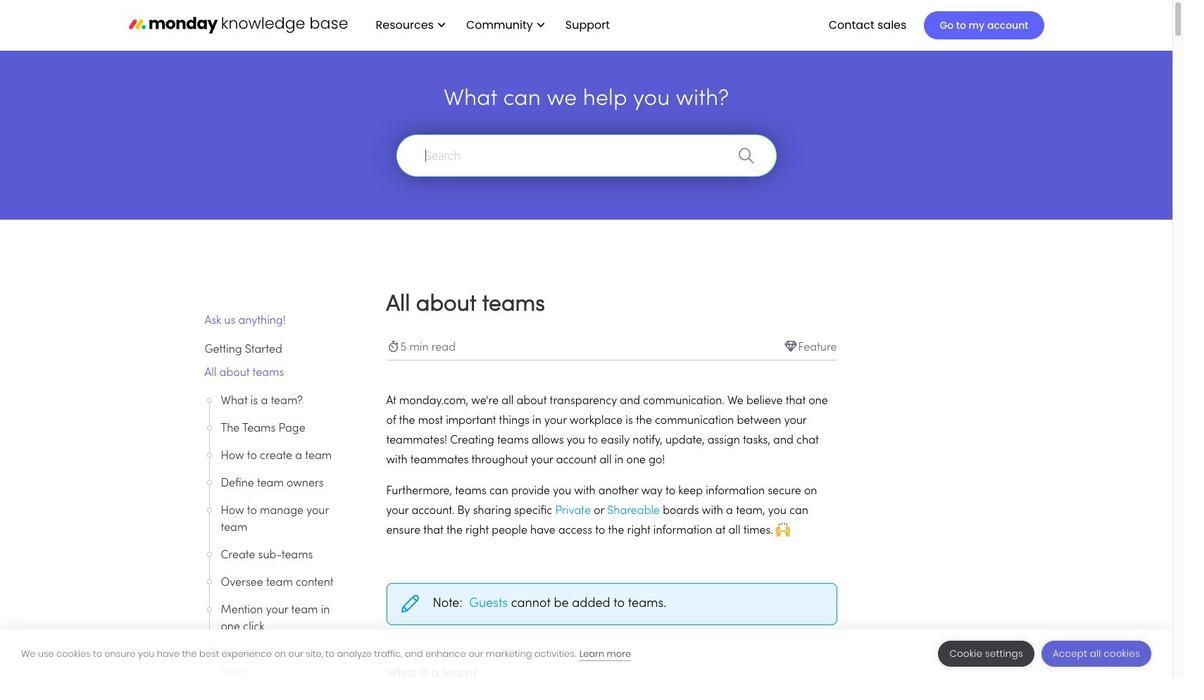 Task type: vqa. For each thing, say whether or not it's contained in the screenshot.
'Search' search box
yes



Task type: describe. For each thing, give the bounding box(es) containing it.
main element
[[362, 0, 1045, 51]]

Search search field
[[396, 135, 777, 177]]



Task type: locate. For each thing, give the bounding box(es) containing it.
None search field
[[389, 135, 784, 177]]

list
[[362, 0, 622, 51]]

monday.com logo image
[[129, 10, 348, 40]]

main content
[[0, 42, 1173, 679]]

dialog
[[0, 630, 1173, 679]]



